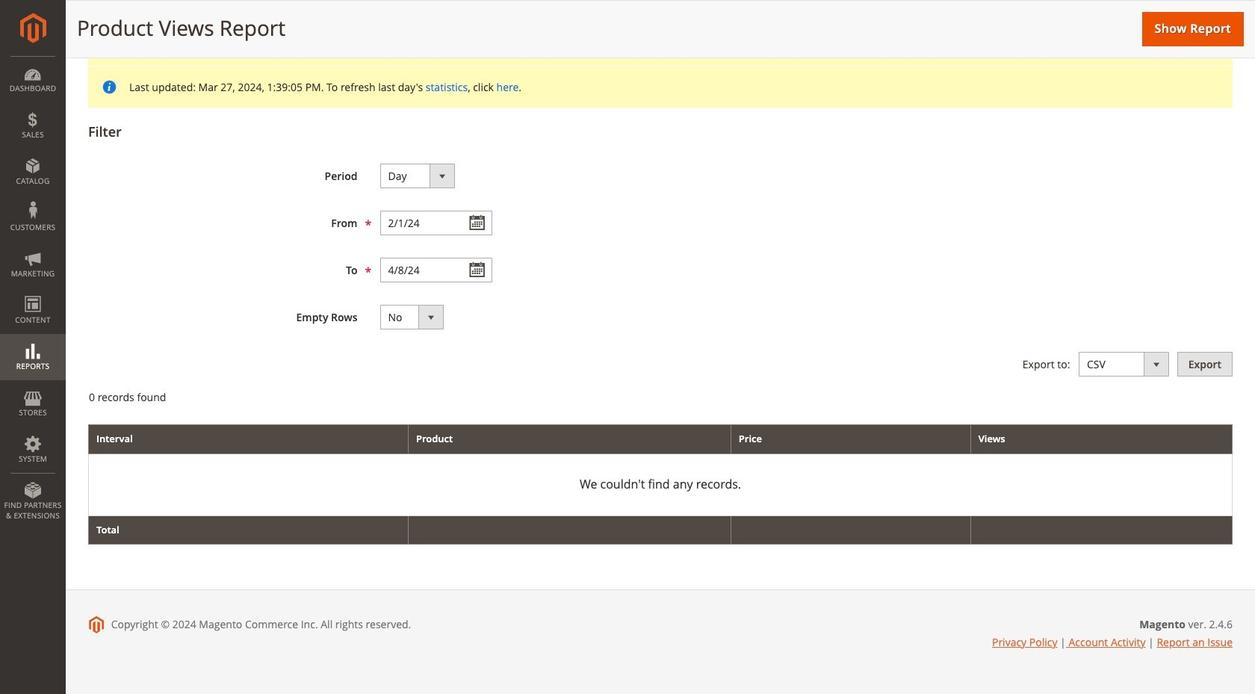 Task type: locate. For each thing, give the bounding box(es) containing it.
None text field
[[380, 211, 492, 235], [380, 258, 492, 282], [380, 211, 492, 235], [380, 258, 492, 282]]

magento admin panel image
[[20, 13, 46, 43]]

menu bar
[[0, 56, 66, 528]]



Task type: vqa. For each thing, say whether or not it's contained in the screenshot.
'text field'
yes



